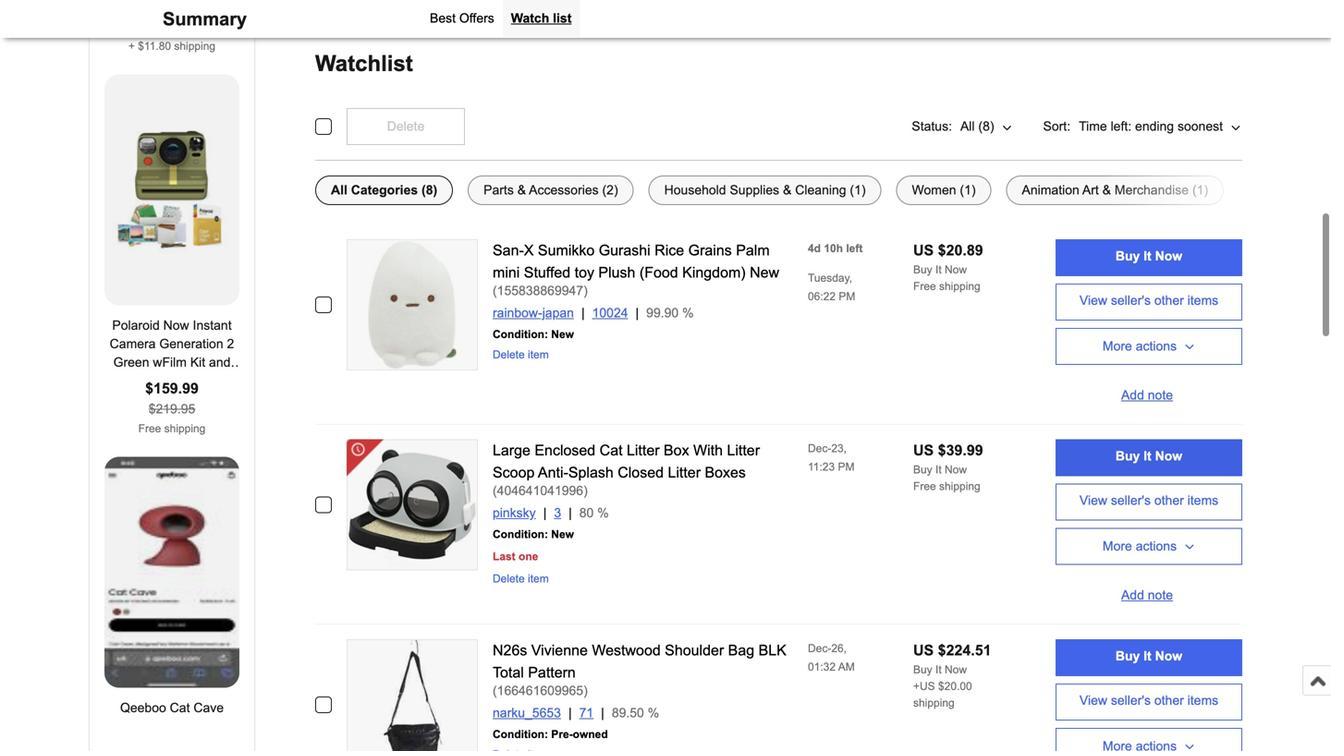 Task type: describe. For each thing, give the bounding box(es) containing it.
us for us $39.99
[[914, 443, 934, 459]]

actions for $39.99
[[1136, 540, 1178, 554]]

10024
[[593, 306, 629, 321]]

1 horizontal spatial %
[[648, 707, 660, 721]]

us for us $224.51
[[914, 643, 934, 659]]

$20.00
[[939, 681, 973, 693]]

more actions for $39.99
[[1103, 540, 1178, 554]]

free inside polaroid now instant camera generation 2 green wfilm kit and color instantfilm $159.99 $219.95 free shipping
[[138, 423, 161, 435]]

toy
[[575, 265, 595, 281]]

polaroid
[[112, 319, 160, 333]]

3 link
[[554, 506, 580, 521]]

) inside large enclosed cat litter box with litter scoop anti-splash closed litter boxes ( 404641041996 )
[[584, 484, 588, 499]]

other for us $224.51
[[1155, 694, 1185, 709]]

sort: time left: ending soonest
[[1044, 119, 1224, 134]]

buy it now for us $20.89
[[1116, 249, 1183, 264]]

us $224.51 buy it now +us $20.00 shipping
[[914, 643, 992, 710]]

pre-
[[552, 729, 573, 741]]

free for large enclosed cat litter box with litter scoop anti-splash closed litter boxes
[[914, 481, 937, 493]]

1 delete item button from the top
[[493, 349, 549, 362]]

instantfilm
[[158, 374, 221, 388]]

us for us $20.89
[[914, 242, 934, 259]]

buy inside us $224.51 buy it now +us $20.00 shipping
[[914, 664, 933, 677]]

add note for us $20.89
[[1122, 388, 1174, 403]]

add note button for $20.89
[[1056, 373, 1243, 410]]

it inside us $20.89 buy it now free shipping
[[936, 264, 942, 276]]

$20.89
[[939, 242, 984, 259]]

plush
[[599, 265, 636, 281]]

all
[[961, 119, 975, 134]]

dec- for n26s vivienne westwood shoulder bag blk total pattern
[[808, 643, 832, 655]]

condition: new
[[493, 529, 574, 541]]

71
[[580, 707, 594, 721]]

closed
[[618, 465, 664, 481]]

view for us $224.51
[[1080, 694, 1108, 709]]

view seller's other items link for $224.51
[[1056, 684, 1243, 721]]

01:32
[[808, 661, 836, 674]]

404641041996
[[497, 484, 584, 499]]

(8)
[[979, 119, 995, 134]]

large
[[493, 443, 531, 459]]

2 item from the top
[[528, 573, 549, 586]]

last
[[493, 551, 516, 563]]

watch list
[[511, 11, 572, 25]]

% for enclosed
[[598, 506, 609, 521]]

it inside us $39.99 buy it now free shipping
[[936, 464, 942, 476]]

$159.99
[[145, 381, 199, 397]]

generation
[[159, 337, 223, 351]]

n26s vivienne westwood shoulder bag blk total pattern image
[[364, 641, 461, 752]]

left
[[847, 242, 863, 255]]

list
[[553, 11, 572, 25]]

) inside san-x sumikko gurashi rice grains palm mini stuffed toy plush (food kingdom) new ( 155838869947 )
[[584, 284, 588, 298]]

$199.90
[[145, 17, 199, 34]]

$219.95
[[149, 402, 195, 417]]

camera
[[110, 337, 156, 351]]

buy inside us $39.99 buy it now free shipping
[[914, 464, 933, 476]]

view seller's other items for $20.89
[[1080, 294, 1219, 308]]

dec- for large enclosed cat litter box with litter scoop anti-splash closed litter boxes
[[808, 443, 832, 455]]

buy it now link for us $224.51
[[1056, 640, 1243, 677]]

palm
[[736, 242, 770, 259]]

polaroid now instant camera generation 2 green wfilm kit and color instantfilm $159.99 $219.95 free shipping
[[110, 319, 234, 435]]

2 delete item button from the top
[[493, 573, 549, 586]]

best offers
[[430, 11, 495, 25]]

3
[[554, 506, 562, 521]]

new for condition: new
[[552, 529, 574, 541]]

san-
[[493, 242, 524, 259]]

seller's for $39.99
[[1112, 494, 1152, 508]]

rainbow-japan
[[493, 306, 574, 321]]

shipping inside the $199.90 + $11.80 shipping
[[174, 40, 216, 52]]

4d 10h left
[[808, 242, 863, 255]]

) inside the n26s vivienne westwood shoulder bag blk total pattern ( 166461609965 )
[[584, 684, 588, 699]]

am
[[839, 661, 855, 674]]

large enclosed cat litter box with litter scoop anti-splash closed litter boxes link
[[493, 443, 760, 481]]

add note button for $39.99
[[1056, 573, 1243, 610]]

san-x sumikko gurashi rice grains palm mini stuffed toy plush (food kingdom) new image
[[348, 240, 477, 370]]

sort:
[[1044, 119, 1071, 134]]

with
[[694, 443, 723, 459]]

last one
[[493, 551, 539, 563]]

kit
[[190, 356, 205, 370]]

89.50
[[612, 707, 645, 721]]

shoulder
[[665, 643, 724, 659]]

+us
[[914, 681, 936, 693]]

condition: for large enclosed cat litter box with litter scoop anti-splash closed litter boxes
[[493, 529, 548, 541]]

pm inside tuesday, 06:22 pm
[[839, 290, 856, 303]]

1 horizontal spatial litter
[[668, 465, 701, 481]]

+ $11.80 shipping text field
[[128, 40, 216, 52]]

dec-23, 11:23 pm
[[808, 443, 855, 474]]

$199.90 + $11.80 shipping
[[128, 17, 216, 52]]

dec-26, 01:32 am
[[808, 643, 855, 674]]

boxes
[[705, 465, 746, 481]]

+
[[128, 40, 135, 52]]

other for us $39.99
[[1155, 494, 1185, 508]]

view seller's other items for $39.99
[[1080, 494, 1219, 508]]

delete item
[[493, 573, 549, 586]]

view seller's other items for $224.51
[[1080, 694, 1219, 709]]

condition: inside condition: new delete item
[[493, 328, 548, 341]]

add note for us $39.99
[[1122, 589, 1174, 603]]

$159.99 text field
[[145, 381, 199, 397]]

it inside us $224.51 buy it now +us $20.00 shipping
[[936, 664, 942, 677]]

narku_5653
[[493, 707, 561, 721]]

left:
[[1111, 119, 1132, 134]]

grains
[[689, 242, 732, 259]]

rice
[[655, 242, 685, 259]]

and
[[209, 356, 231, 370]]

blk
[[759, 643, 787, 659]]

qeeboo
[[120, 702, 166, 716]]

mini
[[493, 265, 520, 281]]

status: all (8)
[[912, 119, 995, 134]]

new inside san-x sumikko gurashi rice grains palm mini stuffed toy plush (food kingdom) new ( 155838869947 )
[[750, 265, 780, 281]]

best offers button
[[422, 0, 503, 37]]

time left: ending soonest button
[[1079, 108, 1243, 145]]

delete inside condition: new delete item
[[493, 349, 525, 361]]

actions for $20.89
[[1136, 339, 1178, 354]]

one
[[519, 551, 539, 563]]

06:22
[[808, 290, 836, 303]]

$11.80
[[138, 40, 171, 52]]

% for new
[[683, 306, 694, 321]]

scoop
[[493, 465, 535, 481]]

seller's for $224.51
[[1112, 694, 1152, 709]]

tuesday, 06:22 pm
[[808, 272, 856, 303]]

delete button
[[347, 108, 465, 145]]

add for us $20.89
[[1122, 388, 1145, 403]]

$39.99
[[939, 443, 984, 459]]

now inside us $39.99 buy it now free shipping
[[945, 464, 968, 476]]

status:
[[912, 119, 953, 134]]

vivienne
[[532, 643, 588, 659]]

more actions button for $20.89
[[1056, 328, 1243, 365]]

condition: for n26s vivienne westwood shoulder bag blk total pattern
[[493, 729, 548, 741]]

shipping inside us $224.51 buy it now +us $20.00 shipping
[[914, 697, 955, 710]]

free for san-x sumikko gurashi rice grains palm mini stuffed toy plush (food kingdom) new
[[914, 280, 937, 293]]

note for us $39.99
[[1149, 589, 1174, 603]]

delete for delete
[[387, 119, 425, 134]]

condition: new delete item
[[493, 328, 574, 361]]



Task type: locate. For each thing, give the bounding box(es) containing it.
delete item button down "rainbow-"
[[493, 349, 549, 362]]

1 buy it now link from the top
[[1056, 240, 1243, 277]]

delete down last
[[493, 573, 525, 586]]

n26s vivienne westwood shoulder bag blk total pattern link
[[493, 643, 787, 682]]

1 vertical spatial actions
[[1136, 540, 1178, 554]]

cat up the splash
[[600, 443, 623, 459]]

2 view seller's other items link from the top
[[1056, 484, 1243, 521]]

( inside large enclosed cat litter box with litter scoop anti-splash closed litter boxes ( 404641041996 )
[[493, 484, 497, 499]]

1 dec- from the top
[[808, 443, 832, 455]]

1 vertical spatial new
[[552, 328, 574, 341]]

green
[[113, 356, 149, 370]]

1 us from the top
[[914, 242, 934, 259]]

buy it now for us $39.99
[[1116, 450, 1183, 464]]

2 vertical spatial view seller's other items
[[1080, 694, 1219, 709]]

qeeboo cat cave
[[120, 702, 224, 716]]

$224.51
[[939, 643, 992, 659]]

1 vertical spatial items
[[1188, 494, 1219, 508]]

n26s vivienne westwood shoulder bag blk total pattern ( 166461609965 )
[[493, 643, 787, 699]]

2 more from the top
[[1103, 540, 1133, 554]]

2 vertical spatial buy it now
[[1116, 650, 1183, 664]]

buy it now link
[[1056, 240, 1243, 277], [1056, 440, 1243, 477], [1056, 640, 1243, 677]]

us $39.99 buy it now free shipping
[[914, 443, 984, 493]]

0 horizontal spatial litter
[[627, 443, 660, 459]]

us left $39.99
[[914, 443, 934, 459]]

0 vertical spatial (
[[493, 284, 497, 298]]

2 ( from the top
[[493, 484, 497, 499]]

0 vertical spatial dec-
[[808, 443, 832, 455]]

condition: down narku_5653
[[493, 729, 548, 741]]

shipping down previous price $219.95 text box
[[164, 423, 206, 435]]

large enclosed cat litter box with litter scoop anti-splash closed litter boxes image
[[348, 441, 477, 570]]

dec- up 01:32
[[808, 643, 832, 655]]

splash
[[569, 465, 614, 481]]

0 vertical spatial items
[[1188, 294, 1219, 308]]

2 horizontal spatial %
[[683, 306, 694, 321]]

dec- up 11:23
[[808, 443, 832, 455]]

shipping
[[174, 40, 216, 52], [940, 280, 981, 293], [164, 423, 206, 435], [940, 481, 981, 493], [914, 697, 955, 710]]

1 add note button from the top
[[1056, 373, 1243, 410]]

shipping inside polaroid now instant camera generation 2 green wfilm kit and color instantfilm $159.99 $219.95 free shipping
[[164, 423, 206, 435]]

buy it now link for us $39.99
[[1056, 440, 1243, 477]]

2 add note button from the top
[[1056, 573, 1243, 610]]

shipping down $39.99
[[940, 481, 981, 493]]

2 vertical spatial condition:
[[493, 729, 548, 741]]

)
[[584, 284, 588, 298], [584, 484, 588, 499], [584, 684, 588, 699]]

1 vertical spatial view
[[1080, 494, 1108, 508]]

delete down watchlist
[[387, 119, 425, 134]]

now inside us $20.89 buy it now free shipping
[[945, 264, 968, 276]]

0 vertical spatial actions
[[1136, 339, 1178, 354]]

0 vertical spatial seller's
[[1112, 294, 1152, 308]]

1 vertical spatial cat
[[170, 702, 190, 716]]

color
[[123, 374, 154, 388]]

japan
[[543, 306, 574, 321]]

3 ) from the top
[[584, 684, 588, 699]]

1 more actions button from the top
[[1056, 328, 1243, 365]]

2 vertical spatial us
[[914, 643, 934, 659]]

% right 80
[[598, 506, 609, 521]]

0 vertical spatial add
[[1122, 388, 1145, 403]]

2 vertical spatial new
[[552, 529, 574, 541]]

0 vertical spatial other
[[1155, 294, 1185, 308]]

instant
[[193, 319, 232, 333]]

( down "mini"
[[493, 284, 497, 298]]

us inside us $39.99 buy it now free shipping
[[914, 443, 934, 459]]

2 vertical spatial view seller's other items link
[[1056, 684, 1243, 721]]

enclosed
[[535, 443, 596, 459]]

2 items from the top
[[1188, 494, 1219, 508]]

1 add from the top
[[1122, 388, 1145, 403]]

2 vertical spatial delete
[[493, 573, 525, 586]]

watchlist
[[315, 51, 413, 76]]

item
[[528, 349, 549, 361], [528, 573, 549, 586]]

0 vertical spatial delete item button
[[493, 349, 549, 362]]

1 vertical spatial (
[[493, 484, 497, 499]]

0 vertical spatial free
[[914, 280, 937, 293]]

x
[[524, 242, 534, 259]]

10h
[[824, 242, 844, 255]]

more for us $20.89
[[1103, 339, 1133, 354]]

us inside us $20.89 buy it now free shipping
[[914, 242, 934, 259]]

0 vertical spatial pm
[[839, 290, 856, 303]]

items
[[1188, 294, 1219, 308], [1188, 494, 1219, 508], [1188, 694, 1219, 709]]

1 vertical spatial other
[[1155, 494, 1185, 508]]

actions
[[1136, 339, 1178, 354], [1136, 540, 1178, 554]]

3 other from the top
[[1155, 694, 1185, 709]]

items for $39.99
[[1188, 494, 1219, 508]]

0 horizontal spatial %
[[598, 506, 609, 521]]

1 other from the top
[[1155, 294, 1185, 308]]

item down rainbow-japan link
[[528, 349, 549, 361]]

more
[[1103, 339, 1133, 354], [1103, 540, 1133, 554]]

71 link
[[580, 707, 612, 721]]

best
[[430, 11, 456, 25]]

0 vertical spatial delete
[[387, 119, 425, 134]]

cave
[[194, 702, 224, 716]]

delete inside button
[[387, 119, 425, 134]]

1 vertical spatial view seller's other items
[[1080, 494, 1219, 508]]

pm down 23,
[[838, 461, 855, 474]]

pinksky link
[[493, 506, 554, 521]]

2 actions from the top
[[1136, 540, 1178, 554]]

condition: down pinksky link
[[493, 529, 548, 541]]

new down '3' link
[[552, 529, 574, 541]]

1 vertical spatial buy it now
[[1116, 450, 1183, 464]]

new for condition: new delete item
[[552, 328, 574, 341]]

0 vertical spatial add note button
[[1056, 373, 1243, 410]]

new down japan
[[552, 328, 574, 341]]

now inside us $224.51 buy it now +us $20.00 shipping
[[945, 664, 968, 677]]

(food
[[640, 265, 679, 281]]

qeeboo cat cave link
[[105, 457, 240, 752]]

delete item button
[[493, 349, 549, 362], [493, 573, 549, 586]]

1 vertical spatial seller's
[[1112, 494, 1152, 508]]

time
[[1079, 119, 1108, 134]]

delete down "rainbow-"
[[493, 349, 525, 361]]

1 vertical spatial add
[[1122, 589, 1145, 603]]

80 %
[[580, 506, 609, 521]]

1 vertical spatial more
[[1103, 540, 1133, 554]]

view seller's other items link for $20.89
[[1056, 284, 1243, 321]]

narku_5653 link
[[493, 707, 580, 721]]

1 seller's from the top
[[1112, 294, 1152, 308]]

99.90
[[647, 306, 679, 321]]

shipping inside us $39.99 buy it now free shipping
[[940, 481, 981, 493]]

) down the splash
[[584, 484, 588, 499]]

(
[[493, 284, 497, 298], [493, 484, 497, 499], [493, 684, 497, 699]]

26,
[[832, 643, 847, 655]]

view for us $20.89
[[1080, 294, 1108, 308]]

seller's for $20.89
[[1112, 294, 1152, 308]]

1 more actions from the top
[[1103, 339, 1178, 354]]

% right 89.50
[[648, 707, 660, 721]]

1 vertical spatial pm
[[838, 461, 855, 474]]

0 vertical spatial us
[[914, 242, 934, 259]]

delete for delete item
[[493, 573, 525, 586]]

0 vertical spatial more
[[1103, 339, 1133, 354]]

3 view from the top
[[1080, 694, 1108, 709]]

3 buy it now link from the top
[[1056, 640, 1243, 677]]

stuffed
[[524, 265, 571, 281]]

box
[[664, 443, 690, 459]]

more for us $39.99
[[1103, 540, 1133, 554]]

0 vertical spatial view
[[1080, 294, 1108, 308]]

0 vertical spatial view seller's other items link
[[1056, 284, 1243, 321]]

shipping down "+us"
[[914, 697, 955, 710]]

note for us $20.89
[[1149, 388, 1174, 403]]

condition: pre-owned
[[493, 729, 608, 741]]

add for us $39.99
[[1122, 589, 1145, 603]]

buy it now link for us $20.89
[[1056, 240, 1243, 277]]

watch
[[511, 11, 550, 25]]

2 vertical spatial seller's
[[1112, 694, 1152, 709]]

add
[[1122, 388, 1145, 403], [1122, 589, 1145, 603]]

tuesday,
[[808, 272, 853, 284]]

add note button
[[1056, 373, 1243, 410], [1056, 573, 1243, 610]]

2 us from the top
[[914, 443, 934, 459]]

( inside the n26s vivienne westwood shoulder bag blk total pattern ( 166461609965 )
[[493, 684, 497, 699]]

1 vertical spatial more actions button
[[1056, 529, 1243, 566]]

us inside us $224.51 buy it now +us $20.00 shipping
[[914, 643, 934, 659]]

1 vertical spatial %
[[598, 506, 609, 521]]

0 vertical spatial condition:
[[493, 328, 548, 341]]

$199.90 text field
[[145, 17, 199, 34]]

1 vertical spatial dec-
[[808, 643, 832, 655]]

1 ) from the top
[[584, 284, 588, 298]]

1 vertical spatial add note button
[[1056, 573, 1243, 610]]

1 vertical spatial add note
[[1122, 589, 1174, 603]]

1 vertical spatial view seller's other items link
[[1056, 484, 1243, 521]]

2 add note from the top
[[1122, 589, 1174, 603]]

2 note from the top
[[1149, 589, 1174, 603]]

2 vertical spatial %
[[648, 707, 660, 721]]

2 vertical spatial free
[[914, 481, 937, 493]]

items for $20.89
[[1188, 294, 1219, 308]]

2 condition: from the top
[[493, 529, 548, 541]]

westwood
[[592, 643, 661, 659]]

1 ( from the top
[[493, 284, 497, 298]]

1 vertical spatial free
[[138, 423, 161, 435]]

pattern
[[528, 665, 576, 682]]

0 vertical spatial item
[[528, 349, 549, 361]]

owned
[[573, 729, 608, 741]]

free inside us $39.99 buy it now free shipping
[[914, 481, 937, 493]]

( inside san-x sumikko gurashi rice grains palm mini stuffed toy plush (food kingdom) new ( 155838869947 )
[[493, 284, 497, 298]]

buy inside us $20.89 buy it now free shipping
[[914, 264, 933, 276]]

new inside condition: new delete item
[[552, 328, 574, 341]]

% right 99.90
[[683, 306, 694, 321]]

2 buy it now from the top
[[1116, 450, 1183, 464]]

previous price $219.95 text field
[[149, 402, 195, 417]]

2 more actions from the top
[[1103, 540, 1178, 554]]

litter up boxes at the bottom right of page
[[727, 443, 760, 459]]

0 vertical spatial cat
[[600, 443, 623, 459]]

1 actions from the top
[[1136, 339, 1178, 354]]

total
[[493, 665, 524, 682]]

1 buy it now from the top
[[1116, 249, 1183, 264]]

buy it now for us $224.51
[[1116, 650, 1183, 664]]

1 horizontal spatial cat
[[600, 443, 623, 459]]

watch list button
[[503, 0, 580, 37]]

add note
[[1122, 388, 1174, 403], [1122, 589, 1174, 603]]

3 view seller's other items link from the top
[[1056, 684, 1243, 721]]

pm down tuesday,
[[839, 290, 856, 303]]

more actions button for $39.99
[[1056, 529, 1243, 566]]

free
[[914, 280, 937, 293], [138, 423, 161, 435], [914, 481, 937, 493]]

ending
[[1136, 119, 1175, 134]]

shipping inside us $20.89 buy it now free shipping
[[940, 280, 981, 293]]

more actions
[[1103, 339, 1178, 354], [1103, 540, 1178, 554]]

2 add from the top
[[1122, 589, 1145, 603]]

us $20.89 buy it now free shipping
[[914, 242, 984, 293]]

23,
[[832, 443, 847, 455]]

1 note from the top
[[1149, 388, 1174, 403]]

) up 71
[[584, 684, 588, 699]]

( down total
[[493, 684, 497, 699]]

1 vertical spatial delete item button
[[493, 573, 549, 586]]

n26s
[[493, 643, 528, 659]]

2 more actions button from the top
[[1056, 529, 1243, 566]]

view seller's other items link for $39.99
[[1056, 484, 1243, 521]]

more actions for $20.89
[[1103, 339, 1178, 354]]

seller's
[[1112, 294, 1152, 308], [1112, 494, 1152, 508], [1112, 694, 1152, 709]]

1 vertical spatial condition:
[[493, 529, 548, 541]]

1 condition: from the top
[[493, 328, 548, 341]]

0 vertical spatial more actions button
[[1056, 328, 1243, 365]]

4d
[[808, 242, 821, 255]]

2 other from the top
[[1155, 494, 1185, 508]]

item down one
[[528, 573, 549, 586]]

delete item button down the last one
[[493, 573, 549, 586]]

1 vertical spatial buy it now link
[[1056, 440, 1243, 477]]

1 items from the top
[[1188, 294, 1219, 308]]

cat inside large enclosed cat litter box with litter scoop anti-splash closed litter boxes ( 404641041996 )
[[600, 443, 623, 459]]

cat left cave
[[170, 702, 190, 716]]

cat
[[600, 443, 623, 459], [170, 702, 190, 716]]

2 dec- from the top
[[808, 643, 832, 655]]

large enclosed cat litter box with litter scoop anti-splash closed litter boxes ( 404641041996 )
[[493, 443, 760, 499]]

view seller's other items
[[1080, 294, 1219, 308], [1080, 494, 1219, 508], [1080, 694, 1219, 709]]

1 vertical spatial )
[[584, 484, 588, 499]]

dec- inside dec-26, 01:32 am
[[808, 643, 832, 655]]

more actions button
[[1056, 328, 1243, 365], [1056, 529, 1243, 566]]

new down palm
[[750, 265, 780, 281]]

0 horizontal spatial cat
[[170, 702, 190, 716]]

1 vertical spatial more actions
[[1103, 540, 1178, 554]]

it
[[1144, 249, 1152, 264], [936, 264, 942, 276], [1144, 450, 1152, 464], [936, 464, 942, 476], [1144, 650, 1152, 664], [936, 664, 942, 677]]

3 ( from the top
[[493, 684, 497, 699]]

2
[[227, 337, 234, 351]]

3 us from the top
[[914, 643, 934, 659]]

0 vertical spatial new
[[750, 265, 780, 281]]

view for us $39.99
[[1080, 494, 1108, 508]]

1 vertical spatial delete
[[493, 349, 525, 361]]

0 vertical spatial add note
[[1122, 388, 1174, 403]]

0 vertical spatial more actions
[[1103, 339, 1178, 354]]

3 buy it now from the top
[[1116, 650, 1183, 664]]

pinksky
[[493, 506, 536, 521]]

2 vertical spatial buy it now link
[[1056, 640, 1243, 677]]

litter down box at the bottom
[[668, 465, 701, 481]]

item inside condition: new delete item
[[528, 349, 549, 361]]

1 view seller's other items link from the top
[[1056, 284, 1243, 321]]

0 vertical spatial buy it now
[[1116, 249, 1183, 264]]

2 view seller's other items from the top
[[1080, 494, 1219, 508]]

1 more from the top
[[1103, 339, 1133, 354]]

delete
[[387, 119, 425, 134], [493, 349, 525, 361], [493, 573, 525, 586]]

1 add note from the top
[[1122, 388, 1174, 403]]

89.50 %
[[612, 707, 660, 721]]

0 vertical spatial buy it now link
[[1056, 240, 1243, 277]]

3 items from the top
[[1188, 694, 1219, 709]]

2 vertical spatial )
[[584, 684, 588, 699]]

2 vertical spatial items
[[1188, 694, 1219, 709]]

gurashi
[[599, 242, 651, 259]]

0 vertical spatial )
[[584, 284, 588, 298]]

3 condition: from the top
[[493, 729, 548, 741]]

us left $20.89
[[914, 242, 934, 259]]

2 seller's from the top
[[1112, 494, 1152, 508]]

2 buy it now link from the top
[[1056, 440, 1243, 477]]

now
[[1156, 249, 1183, 264], [945, 264, 968, 276], [163, 319, 189, 333], [1156, 450, 1183, 464], [945, 464, 968, 476], [1156, 650, 1183, 664], [945, 664, 968, 677]]

2 horizontal spatial litter
[[727, 443, 760, 459]]

sumikko
[[538, 242, 595, 259]]

1 item from the top
[[528, 349, 549, 361]]

3 view seller's other items from the top
[[1080, 694, 1219, 709]]

Free shipping text field
[[138, 423, 206, 435]]

2 ) from the top
[[584, 484, 588, 499]]

0 vertical spatial view seller's other items
[[1080, 294, 1219, 308]]

3 seller's from the top
[[1112, 694, 1152, 709]]

dec- inside dec-23, 11:23 pm
[[808, 443, 832, 455]]

san-x sumikko gurashi rice grains palm mini stuffed toy plush (food kingdom) new ( 155838869947 )
[[493, 242, 780, 298]]

( down scoop
[[493, 484, 497, 499]]

bag
[[729, 643, 755, 659]]

shipping down $20.89
[[940, 280, 981, 293]]

shipping down summary
[[174, 40, 216, 52]]

items for $224.51
[[1188, 694, 1219, 709]]

now inside polaroid now instant camera generation 2 green wfilm kit and color instantfilm $159.99 $219.95 free shipping
[[163, 319, 189, 333]]

) down 'toy'
[[584, 284, 588, 298]]

free inside us $20.89 buy it now free shipping
[[914, 280, 937, 293]]

2 vertical spatial view
[[1080, 694, 1108, 709]]

other for us $20.89
[[1155, 294, 1185, 308]]

0 vertical spatial %
[[683, 306, 694, 321]]

2 vertical spatial (
[[493, 684, 497, 699]]

1 vertical spatial item
[[528, 573, 549, 586]]

pm inside dec-23, 11:23 pm
[[838, 461, 855, 474]]

anti-
[[538, 465, 569, 481]]

0 vertical spatial note
[[1149, 388, 1174, 403]]

offers
[[460, 11, 495, 25]]

2 view from the top
[[1080, 494, 1108, 508]]

1 vertical spatial note
[[1149, 589, 1174, 603]]

1 view from the top
[[1080, 294, 1108, 308]]

us up "+us"
[[914, 643, 934, 659]]

condition: down "rainbow-"
[[493, 328, 548, 341]]

1 vertical spatial us
[[914, 443, 934, 459]]

2 vertical spatial other
[[1155, 694, 1185, 709]]

rainbow-
[[493, 306, 543, 321]]

80
[[580, 506, 594, 521]]

166461609965
[[497, 684, 584, 699]]

litter up closed
[[627, 443, 660, 459]]

1 view seller's other items from the top
[[1080, 294, 1219, 308]]

view seller's other items link
[[1056, 284, 1243, 321], [1056, 484, 1243, 521], [1056, 684, 1243, 721]]

all (8) button
[[960, 108, 1014, 145]]



Task type: vqa. For each thing, say whether or not it's contained in the screenshot.
the confirm
no



